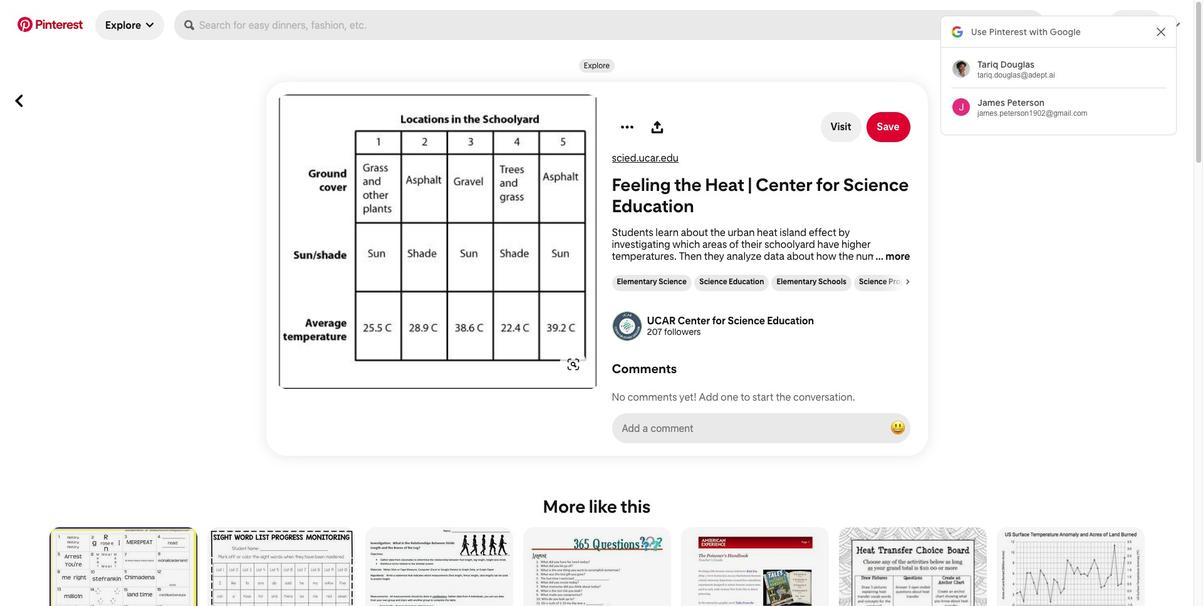 Task type: locate. For each thing, give the bounding box(es) containing it.
elementary
[[617, 277, 657, 286], [777, 277, 817, 286]]

science down area
[[699, 277, 728, 286]]

science inside "feeling the heat | center for science education"
[[843, 174, 909, 195]]

center right ucar on the bottom right
[[678, 315, 710, 327]]

in
[[1085, 19, 1094, 31], [666, 262, 674, 274]]

click to shop image
[[567, 358, 580, 371]]

add
[[699, 391, 719, 403]]

explore button
[[95, 10, 164, 40]]

for inside "feeling the heat | center for science education"
[[816, 174, 840, 195]]

0 horizontal spatial heat
[[612, 262, 633, 274]]

urban
[[728, 227, 755, 239], [690, 262, 717, 274]]

pinterest
[[35, 17, 82, 32]]

visit button
[[821, 112, 862, 142]]

the left heat
[[675, 174, 702, 195]]

education down elementary schools "link"
[[767, 315, 814, 327]]

science inside ucar center for science education 207 followers
[[728, 315, 765, 327]]

start
[[753, 391, 774, 403]]

1 vertical spatial about
[[787, 250, 814, 262]]

1 vertical spatial center
[[678, 315, 710, 327]]

elementary down increased
[[777, 277, 817, 286]]

in right log
[[1085, 19, 1094, 31]]

the up they
[[711, 227, 726, 239]]

science up by
[[843, 174, 909, 195]]

1 horizontal spatial for
[[816, 174, 840, 195]]

explore
[[105, 19, 141, 31], [584, 62, 610, 70]]

0 horizontal spatial education
[[612, 195, 694, 217]]

about
[[681, 227, 708, 239], [787, 250, 814, 262]]

center inside "feeling the heat | center for science education"
[[756, 174, 813, 195]]

0 horizontal spatial urban
[[690, 262, 717, 274]]

schoolyard
[[765, 239, 815, 250]]

for
[[816, 174, 840, 195], [712, 315, 726, 327]]

analyze
[[727, 250, 762, 262]]

0 horizontal spatial explore
[[105, 19, 141, 31]]

0 horizontal spatial for
[[712, 315, 726, 327]]

center
[[756, 174, 813, 195], [678, 315, 710, 327]]

a printable heat transfer choice board with instructions on how to use it for heating image
[[839, 527, 987, 607]]

the us surface temperature and areas of land burned, as described in this graph from an article image
[[997, 527, 1145, 607]]

visit
[[831, 121, 852, 133]]

elementary for elementary science
[[617, 277, 657, 286]]

2 elementary from the left
[[777, 277, 817, 286]]

number
[[856, 250, 893, 262]]

urban right an
[[690, 262, 717, 274]]

1 vertical spatial urban
[[690, 262, 717, 274]]

projects
[[889, 277, 918, 286]]

population.
[[612, 274, 665, 286]]

comments
[[628, 391, 677, 403]]

education
[[612, 195, 694, 217], [729, 277, 764, 286], [767, 315, 814, 327]]

more like this
[[543, 496, 651, 517]]

the
[[675, 174, 702, 195], [711, 227, 726, 239], [839, 250, 854, 262], [776, 391, 791, 403]]

for inside ucar center for science education 207 followers
[[712, 315, 726, 327]]

1 vertical spatial for
[[712, 315, 726, 327]]

0 vertical spatial urban
[[728, 227, 755, 239]]

science down science education
[[728, 315, 765, 327]]

science down with
[[859, 277, 887, 286]]

0 vertical spatial for
[[816, 174, 840, 195]]

😃 button
[[612, 413, 910, 443], [885, 416, 910, 441]]

ucar center for science education 207 followers
[[647, 315, 814, 337]]

over
[[807, 262, 827, 274]]

1 horizontal spatial explore
[[584, 62, 610, 70]]

their
[[741, 239, 762, 250]]

elementary down the waves
[[617, 277, 657, 286]]

elementary schools
[[777, 277, 847, 286]]

of
[[729, 239, 739, 250], [895, 250, 905, 262]]

conversation.
[[794, 391, 856, 403]]

elementary schools link
[[777, 277, 847, 286]]

science
[[843, 174, 909, 195], [659, 277, 687, 286], [699, 277, 728, 286], [859, 277, 887, 286], [728, 315, 765, 327]]

data
[[764, 250, 785, 262]]

for right followers at the right bottom of the page
[[712, 315, 726, 327]]

207
[[647, 327, 662, 337]]

0 vertical spatial in
[[1085, 19, 1094, 31]]

science projects for kids link
[[859, 277, 947, 286]]

0 horizontal spatial about
[[681, 227, 708, 239]]

pinterest link
[[10, 17, 90, 32]]

more
[[886, 250, 910, 262]]

1 horizontal spatial about
[[787, 250, 814, 262]]

2 vertical spatial education
[[767, 315, 814, 327]]

1 elementary from the left
[[617, 277, 657, 286]]

0 horizontal spatial elementary
[[617, 277, 657, 286]]

of right ...
[[895, 250, 905, 262]]

|
[[748, 174, 753, 195]]

the right how
[[839, 250, 854, 262]]

1 horizontal spatial education
[[729, 277, 764, 286]]

yet!
[[680, 391, 697, 403]]

0 vertical spatial explore
[[105, 19, 141, 31]]

0 vertical spatial heat
[[757, 227, 778, 239]]

urban up analyze
[[728, 227, 755, 239]]

save
[[877, 121, 900, 133]]

about down island
[[787, 250, 814, 262]]

education up learn
[[612, 195, 694, 217]]

about up the 'then'
[[681, 227, 708, 239]]

0 horizontal spatial center
[[678, 315, 710, 327]]

to
[[741, 391, 750, 403]]

in left an
[[666, 262, 674, 274]]

0 vertical spatial education
[[612, 195, 694, 217]]

heat left the waves
[[612, 262, 633, 274]]

1 horizontal spatial in
[[1085, 19, 1094, 31]]

scied.ucar.edu button
[[612, 152, 679, 164]]

waves
[[635, 262, 664, 274]]

1 horizontal spatial center
[[756, 174, 813, 195]]

elementary science
[[617, 277, 687, 286]]

elementary science link
[[617, 277, 687, 286]]

1 vertical spatial explore
[[584, 62, 610, 70]]

2 horizontal spatial education
[[767, 315, 814, 327]]

of left their
[[729, 239, 739, 250]]

1 vertical spatial in
[[666, 262, 674, 274]]

log
[[1066, 19, 1083, 31]]

higher
[[842, 239, 871, 250]]

log in
[[1066, 19, 1094, 31]]

1 horizontal spatial elementary
[[777, 277, 817, 286]]

heat
[[705, 174, 745, 195]]

education down has
[[729, 277, 764, 286]]

scroll image
[[905, 279, 910, 284]]

pinterest button
[[10, 17, 90, 34]]

list
[[44, 527, 1150, 607]]

explore inside popup button
[[105, 19, 141, 31]]

students learn about the urban heat island effect by investigating which areas of their schoolyard have higher temperatures. then they analyze data about how the number of heat waves in an urban area has increased over time with population.
[[612, 227, 905, 286]]

0 horizontal spatial in
[[666, 262, 674, 274]]

in inside button
[[1085, 19, 1094, 31]]

no
[[612, 391, 626, 403]]

kids
[[932, 277, 947, 286]]

the right start
[[776, 391, 791, 403]]

sign
[[1119, 19, 1140, 31]]

for up effect
[[816, 174, 840, 195]]

heat
[[757, 227, 778, 239], [612, 262, 633, 274]]

students
[[612, 227, 654, 239]]

center right |
[[756, 174, 813, 195]]

with
[[852, 262, 872, 274]]

learn
[[656, 227, 679, 239]]

heat up data
[[757, 227, 778, 239]]

science projects for kids
[[859, 277, 947, 286]]

0 vertical spatial center
[[756, 174, 813, 195]]

ucarscied image
[[612, 311, 642, 341]]



Task type: vqa. For each thing, say whether or not it's contained in the screenshot.
How on the right top of the page
yes



Task type: describe. For each thing, give the bounding box(es) containing it.
schools
[[819, 277, 847, 286]]

log in button
[[1056, 10, 1104, 40]]

😃
[[890, 419, 905, 437]]

sight word it progress monitoring worksheet for students to practice sight words in the classroom image
[[207, 527, 355, 607]]

like
[[589, 496, 617, 517]]

science education
[[699, 277, 764, 286]]

one
[[721, 391, 739, 403]]

then
[[679, 250, 702, 262]]

save button
[[867, 112, 910, 142]]

a square with the names and numbers for different types of plants, trees, and shrubs image
[[279, 94, 597, 389]]

this
[[621, 496, 651, 517]]

areas
[[703, 239, 727, 250]]

sign up button
[[1109, 10, 1164, 40]]

in inside students learn about the urban heat island effect by investigating which areas of their schoolyard have higher temperatures. then they analyze data about how the number of heat waves in an urban area has increased over time with population.
[[666, 262, 674, 274]]

pinterest image
[[18, 17, 33, 32]]

temperatures.
[[612, 250, 677, 262]]

no comments yet! add one to start the conversation.
[[612, 391, 856, 403]]

more
[[543, 496, 586, 517]]

1 horizontal spatial of
[[895, 250, 905, 262]]

ucar center for science education link
[[647, 315, 814, 327]]

scied.ucar.edu
[[612, 152, 679, 164]]

1 vertical spatial education
[[729, 277, 764, 286]]

...
[[876, 250, 884, 262]]

investigating
[[612, 239, 670, 250]]

1 horizontal spatial heat
[[757, 227, 778, 239]]

ucar
[[647, 315, 676, 327]]

an image of different types of words and numbers image
[[49, 527, 197, 607]]

explore link
[[584, 62, 610, 70]]

1 horizontal spatial urban
[[728, 227, 755, 239]]

more like this button
[[543, 496, 651, 517]]

has
[[741, 262, 757, 274]]

education inside ucar center for science education 207 followers
[[767, 315, 814, 327]]

education inside "feeling the heat | center for science education"
[[612, 195, 694, 217]]

island
[[780, 227, 807, 239]]

Add a comment field
[[623, 423, 875, 434]]

up
[[1142, 19, 1154, 31]]

a screenshot of an article with the words,'365 questions? ' image
[[523, 527, 671, 607]]

by
[[839, 227, 850, 239]]

elementary for elementary schools
[[777, 277, 817, 286]]

0 horizontal spatial of
[[729, 239, 739, 250]]

sign up
[[1119, 19, 1154, 31]]

science down an
[[659, 277, 687, 286]]

comments
[[612, 361, 677, 376]]

followers
[[664, 327, 701, 337]]

effect
[[809, 227, 837, 239]]

a worksheet for the cross country runner image
[[365, 527, 513, 607]]

have
[[818, 239, 840, 250]]

... more
[[874, 250, 910, 262]]

science education link
[[699, 277, 764, 286]]

an
[[676, 262, 688, 274]]

0 vertical spatial about
[[681, 227, 708, 239]]

area
[[719, 262, 739, 274]]

Search text field
[[199, 10, 1041, 40]]

how
[[817, 250, 837, 262]]

for
[[919, 277, 930, 286]]

center inside ucar center for science education 207 followers
[[678, 315, 710, 327]]

the inside "feeling the heat | center for science education"
[[675, 174, 702, 195]]

they
[[704, 250, 725, 262]]

search icon image
[[184, 20, 194, 30]]

feeling the heat | center for science education
[[612, 174, 909, 217]]

feeling
[[612, 174, 671, 195]]

an american experience the posiester's handbook book review guide, volume 1 image
[[681, 527, 829, 607]]

increased
[[760, 262, 804, 274]]

time
[[829, 262, 850, 274]]

1 vertical spatial heat
[[612, 262, 633, 274]]

which
[[673, 239, 700, 250]]



